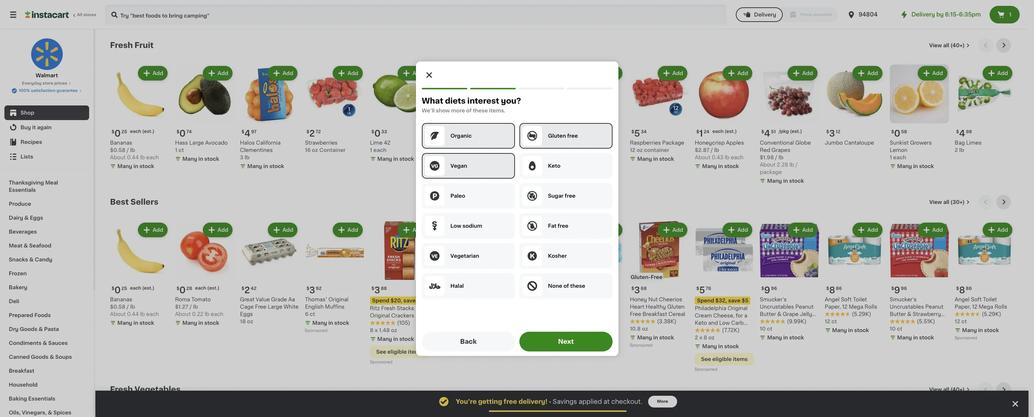 Task type: locate. For each thing, give the bounding box(es) containing it.
12 ct
[[825, 320, 837, 325], [955, 320, 967, 325]]

1 vertical spatial 18
[[240, 320, 246, 325]]

2 sandwich from the left
[[903, 320, 928, 325]]

2 $5 from the left
[[742, 299, 749, 304]]

bananas $0.58 / lb about 0.44 lb each down $ 0 25 each (est.)
[[110, 141, 159, 160]]

0 horizontal spatial gluten
[[548, 133, 566, 139]]

(est.) inside $4.51 per package (estimated) element
[[790, 130, 802, 134]]

fresh for fresh fruit
[[110, 41, 133, 49]]

original inside the philadelphia original cream cheese, for a keto and low carb lifestyle
[[728, 307, 748, 312]]

2 great from the left
[[565, 298, 580, 303]]

thanksgiving
[[9, 181, 44, 186]]

(est.) up harvest
[[466, 130, 478, 134]]

5 for $ 5 34
[[634, 130, 640, 138]]

each inside roma tomato $1.27 / lb about 0.22 lb each
[[211, 312, 223, 318]]

2 0.44 from the top
[[127, 312, 139, 318]]

and
[[708, 321, 718, 326]]

everyday store prices
[[22, 81, 67, 85]]

dairy & eggs
[[9, 216, 43, 221]]

25 inside $ 0 25
[[121, 287, 127, 291]]

view all (30+)
[[930, 200, 965, 205]]

free right cage
[[255, 305, 267, 310]]

2 $0.58 from the top
[[110, 305, 125, 310]]

these down interest
[[473, 108, 488, 113]]

grapes inside conventional globe red grapes $1.98 / lb about 2.28 lb / package
[[772, 148, 791, 153]]

at
[[604, 400, 610, 405]]

each inside $ 0 25 each (est.)
[[130, 130, 141, 134]]

2 10 ct from the left
[[890, 327, 903, 332]]

1 horizontal spatial $5
[[742, 299, 749, 304]]

product group containing 22
[[435, 222, 494, 336]]

0 vertical spatial view all (40+) button
[[927, 38, 973, 53]]

items down (105)
[[408, 350, 423, 355]]

1 inside hass large avocado 1 ct
[[175, 148, 177, 153]]

candy
[[35, 258, 52, 263]]

42
[[384, 141, 391, 146], [251, 287, 257, 291]]

eligible for 5
[[713, 358, 732, 363]]

thanksgiving meal essentials
[[9, 181, 58, 193]]

$ inside $ 3 88
[[372, 287, 374, 291]]

1 horizontal spatial 42
[[384, 141, 391, 146]]

1 angel soft toilet paper, 12 mega rolls from the left
[[825, 298, 878, 310]]

1 (5.29k) from the left
[[852, 312, 872, 318]]

breakfast down healthy
[[643, 312, 667, 318]]

2 bananas $0.58 / lb about 0.44 lb each from the top
[[110, 298, 159, 318]]

each (est.) up tomato
[[195, 287, 219, 291]]

essentials up oils, vinegars, & spices link
[[28, 397, 55, 402]]

1 horizontal spatial items
[[733, 358, 748, 363]]

great up drinking
[[565, 298, 580, 303]]

0 for $ 0 74
[[179, 130, 186, 138]]

california up clementines
[[256, 141, 281, 146]]

1 /pkg (est.) from the left
[[455, 130, 478, 134]]

delivery for delivery
[[754, 12, 776, 17]]

$ inside $ 3 premium california lemons 2 lb bag
[[567, 130, 569, 134]]

items down (7.72k)
[[733, 358, 748, 363]]

delivery for delivery by 6:15-6:35pm
[[912, 12, 935, 17]]

1 $5 from the left
[[417, 299, 424, 304]]

original up for
[[728, 307, 748, 312]]

0 for $ 0 33
[[374, 130, 381, 138]]

1 horizontal spatial x
[[700, 336, 703, 341]]

purified
[[596, 298, 616, 303]]

1 view all (40+) button from the top
[[927, 38, 973, 53]]

0 horizontal spatial /pkg (est.)
[[455, 130, 478, 134]]

/ inside roma tomato $1.27 / lb about 0.22 lb each
[[190, 305, 192, 310]]

/pkg (est.) inside $5.23 per package (estimated) element
[[455, 130, 478, 134]]

3 grapes from the left
[[500, 148, 519, 153]]

1 horizontal spatial seedless
[[517, 141, 541, 146]]

1 horizontal spatial 86
[[966, 287, 972, 291]]

original inside ritz fresh stacks original crackers
[[370, 314, 390, 319]]

0 horizontal spatial /pkg
[[455, 130, 465, 134]]

0 vertical spatial 72
[[316, 130, 321, 134]]

0 horizontal spatial bag
[[520, 148, 530, 153]]

sponsored badge image
[[305, 329, 327, 334], [955, 337, 977, 341], [630, 344, 652, 348], [370, 361, 392, 365], [695, 368, 717, 373]]

2 x 8 oz
[[695, 336, 715, 341]]

& left the grape
[[778, 312, 782, 318]]

1 vertical spatial bananas
[[110, 298, 132, 303]]

2 horizontal spatial original
[[728, 307, 748, 312]]

3 for $ 3 12
[[829, 130, 835, 138]]

1 item carousel region from the top
[[110, 38, 1014, 189]]

low inside the add your shopping preferences element
[[450, 224, 461, 229]]

0 horizontal spatial great
[[240, 298, 255, 303]]

42 up cage
[[251, 287, 257, 291]]

1 vertical spatial bag
[[520, 148, 530, 153]]

cheese,
[[714, 314, 735, 319]]

2 save from the left
[[728, 299, 741, 304]]

3 item carousel region from the top
[[110, 383, 1014, 418]]

2 uncrustables from the left
[[890, 305, 924, 310]]

add
[[153, 71, 163, 76], [218, 71, 228, 76], [283, 71, 293, 76], [348, 71, 358, 76], [413, 71, 423, 76], [608, 71, 618, 76], [673, 71, 683, 76], [738, 71, 748, 76], [803, 71, 813, 76], [868, 71, 878, 76], [933, 71, 943, 76], [998, 71, 1008, 76], [153, 228, 163, 233], [218, 228, 228, 233], [283, 228, 293, 233], [348, 228, 358, 233], [413, 228, 423, 233], [478, 228, 488, 233], [543, 228, 553, 233], [608, 228, 618, 233], [673, 228, 683, 233], [738, 228, 748, 233], [803, 228, 813, 233], [868, 228, 878, 233], [933, 228, 943, 233], [998, 228, 1008, 233]]

(7.72k)
[[722, 329, 740, 334]]

bakery
[[9, 285, 27, 291]]

0 vertical spatial 25
[[121, 130, 127, 134]]

0 horizontal spatial see eligible items button
[[370, 347, 429, 359]]

& left sauces at left bottom
[[43, 341, 47, 346]]

cage
[[240, 305, 254, 310]]

0 horizontal spatial delivery
[[754, 12, 776, 17]]

free up premium
[[567, 133, 578, 139]]

peanut inside smucker's uncrustables peanut butter & strawberry jam sandwich
[[926, 305, 944, 310]]

free for gluten free
[[567, 133, 578, 139]]

0 vertical spatial 42
[[384, 141, 391, 146]]

1 vertical spatial see
[[701, 358, 711, 363]]

goods for dry
[[20, 327, 37, 332]]

0 horizontal spatial 42
[[251, 287, 257, 291]]

see eligible items button
[[370, 347, 429, 359], [695, 354, 754, 366]]

each inside honeycrisp apples $2.87 / lb about 0.43 lb each
[[731, 155, 744, 160]]

$ inside $ 0 74
[[177, 130, 179, 134]]

of right none
[[563, 284, 569, 289]]

1 view all (40+) from the top
[[930, 43, 965, 48]]

2 horizontal spatial 4
[[959, 130, 966, 138]]

0 for $ 0 58
[[894, 130, 901, 138]]

x for 3
[[375, 329, 378, 334]]

great for great value grade aa cage free large white eggs 18 oz
[[240, 298, 255, 303]]

these inside what diets interest you? we'll show more of these items.
[[473, 108, 488, 113]]

low
[[450, 224, 461, 229], [719, 321, 730, 326]]

instacart logo image
[[25, 10, 69, 19]]

(40+) for vegetables
[[951, 388, 965, 393]]

spend for 3
[[372, 299, 389, 304]]

oz inside 'strawberries 16 oz container'
[[312, 148, 318, 153]]

bag down $ 4 98
[[955, 141, 965, 146]]

1 vertical spatial $0.58
[[110, 305, 125, 310]]

1 (40+) from the top
[[951, 43, 965, 48]]

(est.) for sun harvest seedless red grapes $2.18 / lb about 2.4 lb / package
[[466, 130, 478, 134]]

10.8
[[630, 327, 641, 332]]

1 4 from the left
[[244, 130, 251, 138]]

each (est.) for $ 0 25
[[130, 287, 154, 291]]

see eligible items down 2 x 8 oz
[[701, 358, 748, 363]]

•
[[549, 400, 551, 405]]

1 sandwich from the left
[[760, 320, 785, 325]]

$0.58 for 2
[[110, 305, 125, 310]]

0 horizontal spatial 10 ct
[[760, 327, 773, 332]]

1 25 from the top
[[121, 130, 127, 134]]

essentials down thanksgiving
[[9, 188, 36, 193]]

0 vertical spatial $0.58
[[110, 148, 125, 153]]

2 25 from the top
[[121, 287, 127, 291]]

& left soups
[[50, 355, 54, 360]]

1 $ 9 96 from the left
[[762, 287, 777, 295]]

1 horizontal spatial 12 ct
[[955, 320, 967, 325]]

1 vertical spatial keto
[[695, 321, 707, 326]]

red down the sun
[[435, 148, 446, 153]]

sandwich inside smucker's uncrustables peanut butter & strawberry jam sandwich
[[903, 320, 928, 325]]

2 view all (40+) button from the top
[[927, 383, 973, 398]]

save
[[404, 299, 416, 304], [728, 299, 741, 304]]

1 vertical spatial all
[[944, 200, 950, 205]]

view
[[930, 43, 942, 48], [930, 200, 942, 205], [930, 388, 942, 393]]

74
[[186, 130, 192, 134]]

bananas down $ 0 25 each (est.)
[[110, 141, 132, 146]]

peanut up strawberry
[[926, 305, 944, 310]]

bounty
[[435, 298, 454, 303]]

smucker's up jam
[[890, 298, 917, 303]]

2 horizontal spatial grapes
[[772, 148, 791, 153]]

(est.) right $ 0 25
[[142, 287, 154, 291]]

1 bananas from the top
[[110, 141, 132, 146]]

back
[[460, 339, 477, 345]]

2 mega from the left
[[979, 305, 994, 310]]

1 horizontal spatial 10 ct
[[890, 327, 903, 332]]

each inside sunkist growers lemon 1 each
[[894, 155, 907, 160]]

walmart link
[[31, 38, 63, 79]]

2 vertical spatial free
[[630, 312, 641, 318]]

bananas $0.58 / lb about 0.44 lb each for 2
[[110, 298, 159, 318]]

1 horizontal spatial keto
[[695, 321, 707, 326]]

butter up jam
[[890, 312, 906, 318]]

1 horizontal spatial grapes
[[500, 148, 519, 153]]

$0.25 each (estimated) element for 4
[[110, 127, 169, 139]]

2 all from the top
[[944, 200, 950, 205]]

/ down honeycrisp on the top of page
[[711, 148, 713, 153]]

1 vertical spatial view
[[930, 200, 942, 205]]

$ 4 98
[[957, 130, 972, 138]]

oz
[[312, 148, 318, 153], [637, 148, 643, 153], [247, 320, 253, 325], [642, 327, 648, 332], [391, 329, 397, 334], [709, 336, 715, 341]]

free right sugar
[[565, 194, 575, 199]]

2 $0.25 each (estimated) element from the top
[[110, 284, 169, 297]]

butter inside smucker's uncrustables peanut butter & grape jelly sandwich
[[760, 312, 776, 318]]

1 vertical spatial bananas $0.58 / lb about 0.44 lb each
[[110, 298, 159, 318]]

lemons
[[565, 148, 586, 153]]

2 view all (40+) from the top
[[930, 388, 965, 393]]

great up cage
[[240, 298, 255, 303]]

0 horizontal spatial large
[[189, 141, 204, 146]]

63
[[576, 287, 582, 291]]

(est.) up tomato
[[207, 287, 219, 291]]

1 vertical spatial view all (40+) button
[[927, 383, 973, 398]]

2 vertical spatial item carousel region
[[110, 383, 1014, 418]]

each (est.) inside $0.28 each (estimated) 'element'
[[195, 287, 219, 291]]

see eligible items button down 2 x 8 oz
[[695, 354, 754, 366]]

delivery by 6:15-6:35pm
[[912, 12, 981, 17]]

save for 3
[[404, 299, 416, 304]]

next
[[558, 339, 574, 345]]

1 vertical spatial free
[[255, 305, 267, 310]]

breakfast inside 'link'
[[9, 369, 34, 374]]

oils, vinegars, & spices link
[[4, 407, 89, 418]]

0 vertical spatial view
[[930, 43, 942, 48]]

2 $ 9 96 from the left
[[892, 287, 907, 295]]

2 peanut from the left
[[926, 305, 944, 310]]

0 horizontal spatial 12 ct
[[825, 320, 837, 325]]

1 horizontal spatial see
[[701, 358, 711, 363]]

1 smucker's from the left
[[760, 298, 787, 303]]

meat
[[9, 244, 22, 249]]

large
[[189, 141, 204, 146], [268, 305, 282, 310]]

None search field
[[105, 4, 726, 25]]

strawberry
[[913, 312, 941, 318]]

1 vertical spatial view all (40+)
[[930, 388, 965, 393]]

0 horizontal spatial see eligible items
[[376, 350, 423, 355]]

(est.) right '81'
[[530, 130, 542, 134]]

/pkg (est.) for 4
[[779, 130, 802, 134]]

apples
[[726, 141, 744, 146]]

1 seedless from the left
[[468, 141, 491, 146]]

$ inside "$ 3 92"
[[307, 287, 309, 291]]

12 ct right (5.51k)
[[955, 320, 967, 325]]

ct inside hass large avocado 1 ct
[[179, 148, 184, 153]]

1 horizontal spatial eggs
[[240, 312, 253, 318]]

add your shopping preferences element
[[416, 61, 618, 356]]

butter right a
[[760, 312, 776, 318]]

$ inside '$ 4 51'
[[762, 130, 764, 134]]

$
[[112, 130, 114, 134], [177, 130, 179, 134], [242, 130, 244, 134], [307, 130, 309, 134], [372, 130, 374, 134], [437, 130, 439, 134], [567, 130, 569, 134], [632, 130, 634, 134], [697, 130, 699, 134], [762, 130, 764, 134], [827, 130, 829, 134], [892, 130, 894, 134], [957, 130, 959, 134], [112, 287, 114, 291], [177, 287, 179, 291], [242, 287, 244, 291], [307, 287, 309, 291], [372, 287, 374, 291], [437, 287, 439, 291], [567, 287, 569, 291], [632, 287, 634, 291], [697, 287, 699, 291], [762, 287, 764, 291], [827, 287, 829, 291], [892, 287, 894, 291], [957, 287, 959, 291]]

x down lifestyle
[[700, 336, 703, 341]]

each (est.) inside $0.25 each (estimated) element
[[130, 287, 154, 291]]

2 vertical spatial original
[[370, 314, 390, 319]]

10 down jam
[[890, 327, 896, 332]]

lb
[[130, 148, 135, 153], [714, 148, 719, 153], [960, 148, 965, 153], [140, 155, 145, 160], [245, 155, 250, 160], [453, 155, 458, 160], [570, 155, 575, 160], [725, 155, 730, 160], [779, 155, 784, 160], [519, 155, 524, 160], [461, 163, 466, 168], [790, 163, 794, 168], [530, 163, 534, 168], [130, 305, 135, 310], [193, 305, 198, 310], [140, 312, 145, 318], [205, 312, 209, 318]]

(est.) inside $5.23 per package (estimated) element
[[466, 130, 478, 134]]

mega
[[849, 305, 864, 310], [979, 305, 994, 310]]

2 angel from the left
[[955, 298, 970, 303]]

stacks
[[397, 307, 414, 312]]

about left 2.43
[[500, 163, 516, 168]]

dry goods & pasta link
[[4, 323, 89, 337]]

2 96 from the left
[[901, 287, 907, 291]]

2 /pkg (est.) from the left
[[779, 130, 802, 134]]

2 vertical spatial view
[[930, 388, 942, 393]]

0 horizontal spatial 18
[[240, 320, 246, 325]]

/pkg (est.) up harvest
[[455, 130, 478, 134]]

/pkg right 51
[[779, 130, 789, 134]]

add button
[[139, 67, 167, 80], [204, 67, 232, 80], [269, 67, 297, 80], [334, 67, 362, 80], [399, 67, 427, 80], [594, 67, 622, 80], [659, 67, 687, 80], [724, 67, 752, 80], [789, 67, 817, 80], [854, 67, 882, 80], [919, 67, 947, 80], [984, 67, 1012, 80], [139, 224, 167, 237], [204, 224, 232, 237], [269, 224, 297, 237], [334, 224, 362, 237], [399, 224, 427, 237], [464, 224, 492, 237], [529, 224, 557, 237], [594, 224, 622, 237], [659, 224, 687, 237], [724, 224, 752, 237], [789, 224, 817, 237], [854, 224, 882, 237], [919, 224, 947, 237], [984, 224, 1012, 237]]

0 vertical spatial gluten
[[548, 133, 566, 139]]

72 up the strawberries
[[316, 130, 321, 134]]

0 vertical spatial 0.44
[[127, 155, 139, 160]]

oz down cage
[[247, 320, 253, 325]]

0 horizontal spatial soft
[[841, 298, 852, 303]]

grape
[[783, 312, 799, 318]]

condiments & sauces link
[[4, 337, 89, 351]]

1 10 from the left
[[760, 327, 766, 332]]

fresh left vegetables
[[110, 386, 133, 394]]

1 horizontal spatial red
[[760, 148, 771, 153]]

lb inside $ 3 premium california lemons 2 lb bag
[[570, 155, 575, 160]]

see eligible items
[[376, 350, 423, 355], [701, 358, 748, 363]]

$1.98 for grapes
[[500, 155, 514, 160]]

0 horizontal spatial $5
[[417, 299, 424, 304]]

free right getting
[[504, 400, 517, 405]]

bananas for 2
[[110, 298, 132, 303]]

$0.58 down $ 0 25 each (est.)
[[110, 148, 125, 153]]

bananas down $ 0 25
[[110, 298, 132, 303]]

/pkg inside $5.23 per package (estimated) element
[[455, 130, 465, 134]]

2 10 from the left
[[890, 327, 896, 332]]

96 for smucker's uncrustables peanut butter & grape jelly sandwich
[[771, 287, 777, 291]]

1 horizontal spatial delivery
[[912, 12, 935, 17]]

1 value from the left
[[256, 298, 270, 303]]

1 angel from the left
[[825, 298, 840, 303]]

red
[[435, 148, 446, 153], [760, 148, 771, 153]]

$5 up a
[[742, 299, 749, 304]]

3 4 from the left
[[959, 130, 966, 138]]

select-
[[455, 298, 474, 303]]

1 vertical spatial $0.25 each (estimated) element
[[110, 284, 169, 297]]

2 value from the left
[[581, 298, 595, 303]]

view inside popup button
[[930, 200, 942, 205]]

great value grade aa cage free large white eggs 18 oz
[[240, 298, 299, 325]]

3 for $ 3 premium california lemons 2 lb bag
[[569, 130, 575, 138]]

10 ct down jam
[[890, 327, 903, 332]]

18 down cage
[[240, 320, 246, 325]]

oz right "16"
[[312, 148, 318, 153]]

keto up sugar
[[548, 163, 560, 169]]

$0.28 each (estimated) element
[[175, 284, 234, 297]]

1 butter from the left
[[760, 312, 776, 318]]

delivery inside button
[[754, 12, 776, 17]]

1 horizontal spatial these
[[570, 284, 585, 289]]

0 horizontal spatial items
[[408, 350, 423, 355]]

bananas $0.58 / lb about 0.44 lb each down $ 0 25
[[110, 298, 159, 318]]

42 right lime
[[384, 141, 391, 146]]

$ 3 68
[[632, 287, 647, 295]]

0 horizontal spatial package
[[471, 163, 493, 168]]

1 horizontal spatial rolls
[[995, 305, 1008, 310]]

/pkg
[[455, 130, 465, 134], [779, 130, 789, 134], [519, 130, 529, 134]]

all for 4
[[944, 43, 950, 48]]

10 ct
[[760, 327, 773, 332], [890, 327, 903, 332]]

all inside popup button
[[944, 200, 950, 205]]

0 horizontal spatial toilet
[[853, 298, 867, 303]]

thomas'
[[305, 298, 327, 303]]

1 red from the left
[[435, 148, 446, 153]]

$1.98 down conventional
[[760, 155, 774, 160]]

smucker's up the grape
[[760, 298, 787, 303]]

3 for $ 3 92
[[309, 287, 315, 295]]

essentials
[[9, 188, 36, 193], [28, 397, 55, 402]]

0.44 for 2
[[127, 312, 139, 318]]

each (est.) for $ 0 28
[[195, 287, 219, 291]]

$5
[[417, 299, 424, 304], [742, 299, 749, 304]]

$ inside $ 4 98
[[957, 130, 959, 134]]

fresh fruit
[[110, 41, 154, 49]]

$2.18
[[435, 155, 449, 160]]

grapes down conventional
[[772, 148, 791, 153]]

0 vertical spatial free
[[651, 275, 663, 280]]

peanut up jelly
[[796, 305, 814, 310]]

2 red from the left
[[760, 148, 771, 153]]

1 vertical spatial essentials
[[28, 397, 55, 402]]

0 vertical spatial eligible
[[388, 350, 407, 355]]

1 horizontal spatial original
[[370, 314, 390, 319]]

free up the "nut"
[[651, 275, 663, 280]]

2 california from the left
[[589, 141, 614, 146]]

2 4 from the left
[[764, 130, 771, 138]]

2 seedless from the left
[[517, 141, 541, 146]]

free inside honey nut cheerios heart healthy gluten free breakfast cereal
[[630, 312, 641, 318]]

1 horizontal spatial 9
[[894, 287, 900, 295]]

view all (40+) button for fresh vegetables
[[927, 383, 973, 398]]

(est.) for roma tomato $1.27 / lb about 0.22 lb each
[[207, 287, 219, 291]]

2 spend from the left
[[697, 299, 714, 304]]

1 86 from the left
[[836, 287, 842, 291]]

2 bananas from the top
[[110, 298, 132, 303]]

california inside $ 3 premium california lemons 2 lb bag
[[589, 141, 614, 146]]

butter
[[760, 312, 776, 318], [890, 312, 906, 318]]

0 horizontal spatial $1.98
[[500, 155, 514, 160]]

1 rolls from the left
[[865, 305, 878, 310]]

0.44 down $ 0 25 each (est.)
[[127, 155, 139, 160]]

butter for smucker's uncrustables peanut butter & strawberry jam sandwich
[[890, 312, 906, 318]]

gluten inside the add your shopping preferences element
[[548, 133, 566, 139]]

0 horizontal spatial keto
[[548, 163, 560, 169]]

$1.98 for red
[[760, 155, 774, 160]]

red inside sun harvest seedless red grapes $2.18 / lb about 2.4 lb / package
[[435, 148, 446, 153]]

product group
[[110, 65, 169, 172], [175, 65, 234, 164], [240, 65, 299, 172], [305, 65, 364, 154], [370, 65, 429, 164], [565, 65, 624, 162], [630, 65, 689, 164], [695, 65, 754, 172], [760, 65, 819, 186], [825, 65, 884, 147], [890, 65, 949, 172], [955, 65, 1014, 154], [110, 222, 169, 329], [175, 222, 234, 329], [240, 222, 299, 326], [305, 222, 364, 335], [370, 222, 429, 367], [435, 222, 494, 336], [500, 222, 559, 329], [565, 222, 624, 319], [630, 222, 689, 350], [695, 222, 754, 374], [760, 222, 819, 344], [825, 222, 884, 336], [890, 222, 949, 344], [955, 222, 1014, 343], [435, 410, 494, 418], [500, 410, 559, 418], [565, 410, 624, 418], [630, 410, 689, 418]]

x
[[375, 329, 378, 334], [700, 336, 703, 341]]

(est.) inside $ 1 24 each (est.)
[[725, 130, 737, 134]]

free for fat free
[[558, 224, 568, 229]]

0 vertical spatial (40+)
[[951, 43, 965, 48]]

item carousel region
[[110, 38, 1014, 189], [110, 195, 1014, 377], [110, 383, 1014, 418]]

beverages link
[[4, 225, 89, 239]]

1 spend from the left
[[372, 299, 389, 304]]

1 horizontal spatial save
[[728, 299, 741, 304]]

gluten up the cereal
[[668, 305, 685, 310]]

0 for $ 0 25
[[114, 287, 121, 295]]

$ inside $ 5 23
[[437, 130, 439, 134]]

96 for smucker's uncrustables peanut butter & strawberry jam sandwich
[[901, 287, 907, 291]]

about inside green seedless grapes bag $1.98 / lb about 2.43 lb / package
[[500, 163, 516, 168]]

all for 8
[[944, 200, 950, 205]]

view all (40+) for fresh vegetables
[[930, 388, 965, 393]]

$5 for 3
[[417, 299, 424, 304]]

2 toilet from the left
[[983, 298, 997, 303]]

1 peanut from the left
[[796, 305, 814, 310]]

2 item carousel region from the top
[[110, 195, 1014, 377]]

2 view from the top
[[930, 200, 942, 205]]

bananas $0.58 / lb about 0.44 lb each for 4
[[110, 141, 159, 160]]

peanut inside smucker's uncrustables peanut butter & grape jelly sandwich
[[796, 305, 814, 310]]

/ up 2.28
[[775, 155, 778, 160]]

1 each (est.) from the left
[[130, 287, 154, 291]]

1 $0.25 each (estimated) element from the top
[[110, 127, 169, 139]]

5 for $ 5 23
[[439, 130, 445, 138]]

1 horizontal spatial soft
[[971, 298, 982, 303]]

what
[[422, 97, 443, 105]]

1 save from the left
[[404, 299, 416, 304]]

raspberries package 12 oz container
[[630, 141, 684, 153]]

1 $0.58 from the top
[[110, 148, 125, 153]]

1 horizontal spatial large
[[268, 305, 282, 310]]

0 horizontal spatial $ 8 86
[[827, 287, 842, 295]]

seedless down $5.23 per package (estimated) element
[[468, 141, 491, 146]]

2 $1.98 from the left
[[500, 155, 514, 160]]

1 horizontal spatial eligible
[[713, 358, 732, 363]]

goods down prepared foods
[[20, 327, 37, 332]]

$ inside $ 5 34
[[632, 130, 634, 134]]

18
[[451, 287, 456, 291], [240, 320, 246, 325]]

25 inside $ 0 25 each (est.)
[[121, 130, 127, 134]]

2 smucker's from the left
[[890, 298, 917, 303]]

buy
[[21, 125, 31, 130]]

butter for smucker's uncrustables peanut butter & grape jelly sandwich
[[760, 312, 776, 318]]

bananas $0.58 / lb about 0.44 lb each
[[110, 141, 159, 160], [110, 298, 159, 318]]

fresh down $20,
[[381, 307, 396, 312]]

3 /pkg (est.) from the left
[[519, 130, 542, 134]]

0 horizontal spatial butter
[[760, 312, 776, 318]]

see eligible items button for 3
[[370, 347, 429, 359]]

$1.98 inside conventional globe red grapes $1.98 / lb about 2.28 lb / package
[[760, 155, 774, 160]]

1 0.44 from the top
[[127, 155, 139, 160]]

$5.23 per package (estimated) element
[[435, 127, 494, 139]]

oz inside great value grade aa cage free large white eggs 18 oz
[[247, 320, 253, 325]]

fresh for fresh vegetables
[[110, 386, 133, 394]]

1 horizontal spatial (5.29k)
[[982, 312, 1002, 318]]

/ right the $1.27
[[190, 305, 192, 310]]

view all (40+)
[[930, 43, 965, 48], [930, 388, 965, 393]]

low left "sodium"
[[450, 224, 461, 229]]

main content
[[95, 29, 1029, 418]]

california inside halos california clementines 3 lb
[[256, 141, 281, 146]]

/pkg for 5
[[455, 130, 465, 134]]

(est.) up globe
[[790, 130, 802, 134]]

of right more
[[466, 108, 472, 113]]

1 10 ct from the left
[[760, 327, 773, 332]]

1 horizontal spatial /pkg
[[519, 130, 529, 134]]

/pkg (est.) inside $4.81 per package (estimated) element
[[519, 130, 542, 134]]

3 up jumbo
[[829, 130, 835, 138]]

baking essentials link
[[4, 393, 89, 407]]

9 up smucker's uncrustables peanut butter & strawberry jam sandwich
[[894, 287, 900, 295]]

& right dairy
[[24, 216, 29, 221]]

sponsored badge image for $ 3 92
[[305, 329, 327, 334]]

$ 9 96 up smucker's uncrustables peanut butter & grape jelly sandwich
[[762, 287, 777, 295]]

1 inside product group
[[699, 130, 703, 138]]

1 uncrustables from the left
[[760, 305, 794, 310]]

1 horizontal spatial butter
[[890, 312, 906, 318]]

12 ct right (9.99k)
[[825, 320, 837, 325]]

10 for smucker's uncrustables peanut butter & grape jelly sandwich
[[760, 327, 766, 332]]

spend up philadelphia
[[697, 299, 714, 304]]

value left grade
[[256, 298, 270, 303]]

these up drinking
[[570, 284, 585, 289]]

hass
[[175, 141, 188, 146]]

1 horizontal spatial gluten
[[668, 305, 685, 310]]

sponsored badge image for $ 8 86
[[955, 337, 977, 341]]

86
[[836, 287, 842, 291], [966, 287, 972, 291]]

2 (40+) from the top
[[951, 388, 965, 393]]

honeycrisp
[[695, 141, 725, 146]]

save right the $32,
[[728, 299, 741, 304]]

goods for canned
[[31, 355, 48, 360]]

1 view from the top
[[930, 43, 942, 48]]

x for 5
[[700, 336, 703, 341]]

package down 2.28
[[760, 170, 782, 175]]

see eligible items for 3
[[376, 350, 423, 355]]

1 grapes from the left
[[447, 148, 466, 153]]

28
[[186, 287, 192, 291]]

0 horizontal spatial 72
[[316, 130, 321, 134]]

1 96 from the left
[[771, 287, 777, 291]]

1 california from the left
[[256, 141, 281, 146]]

red inside conventional globe red grapes $1.98 / lb about 2.28 lb / package
[[760, 148, 771, 153]]

bag
[[576, 155, 586, 160]]

1 all from the top
[[944, 43, 950, 48]]

$ inside $ 0 25
[[112, 287, 114, 291]]

stores
[[83, 13, 96, 17]]

see eligible items button down 1.48
[[370, 347, 429, 359]]

sandwich down the grape
[[760, 320, 785, 325]]

0 horizontal spatial angel soft toilet paper, 12 mega rolls
[[825, 298, 878, 310]]

great for great value purified drinking water
[[565, 298, 580, 303]]

$1.98 inside green seedless grapes bag $1.98 / lb about 2.43 lb / package
[[500, 155, 514, 160]]

0 horizontal spatial mega
[[849, 305, 864, 310]]

0 vertical spatial items
[[408, 350, 423, 355]]

prepared foods
[[9, 313, 51, 319]]

limes
[[966, 141, 982, 146]]

0 vertical spatial bananas $0.58 / lb about 0.44 lb each
[[110, 141, 159, 160]]

5 left 23
[[439, 130, 445, 138]]

& left strawberry
[[908, 312, 912, 318]]

1 mega from the left
[[849, 305, 864, 310]]

sandwich inside smucker's uncrustables peanut butter & grape jelly sandwich
[[760, 320, 785, 325]]

2 9 from the left
[[894, 287, 900, 295]]

see eligible items down 1.48
[[376, 350, 423, 355]]

about down $2.18
[[435, 163, 451, 168]]

0 vertical spatial original
[[329, 298, 349, 303]]

1 horizontal spatial california
[[589, 141, 614, 146]]

uncrustables inside smucker's uncrustables peanut butter & grape jelly sandwich
[[760, 305, 794, 310]]

$ inside $ 3 68
[[632, 287, 634, 291]]

2 each (est.) from the left
[[195, 287, 219, 291]]

value inside great value grade aa cage free large white eggs 18 oz
[[256, 298, 270, 303]]

3 inside halos california clementines 3 lb
[[240, 155, 243, 160]]

items for 3
[[408, 350, 423, 355]]

3 /pkg from the left
[[519, 130, 529, 134]]

$0.58 down $ 0 25
[[110, 305, 125, 310]]

(est.) for bananas $0.58 / lb about 0.44 lb each
[[142, 287, 154, 291]]

$ 0 58
[[892, 130, 907, 138]]

4 for $ 4 97
[[244, 130, 251, 138]]

$ 9 96 for smucker's uncrustables peanut butter & grape jelly sandwich
[[762, 287, 777, 295]]

(est.) for green seedless grapes bag $1.98 / lb about 2.43 lb / package
[[530, 130, 542, 134]]

1 $1.98 from the left
[[760, 155, 774, 160]]

1 horizontal spatial see eligible items
[[701, 358, 748, 363]]

/pkg (est.) right 51
[[779, 130, 802, 134]]

0 vertical spatial bag
[[955, 141, 965, 146]]

2 butter from the left
[[890, 312, 906, 318]]

2 rolls from the left
[[995, 305, 1008, 310]]

2 (5.29k) from the left
[[982, 312, 1002, 318]]

walmart
[[36, 73, 58, 78]]

each inside $ 1 24 each (est.)
[[713, 130, 724, 134]]

great inside great value grade aa cage free large white eggs 18 oz
[[240, 298, 255, 303]]

/ inside honeycrisp apples $2.87 / lb about 0.43 lb each
[[711, 148, 713, 153]]

goods down condiments & sauces
[[31, 355, 48, 360]]

(est.) inside $4.81 per package (estimated) element
[[530, 130, 542, 134]]

1 horizontal spatial low
[[719, 321, 730, 326]]

green seedless grapes bag $1.98 / lb about 2.43 lb / package
[[500, 141, 541, 175]]

peanut
[[796, 305, 814, 310], [926, 305, 944, 310]]

(est.) up apples
[[725, 130, 737, 134]]

$ inside $ 2 72
[[307, 130, 309, 134]]

1 great from the left
[[240, 298, 255, 303]]

18 inside $ 22 18
[[451, 287, 456, 291]]

bag up 2.43
[[520, 148, 530, 153]]

1 /pkg from the left
[[455, 130, 465, 134]]

package inside green seedless grapes bag $1.98 / lb about 2.43 lb / package
[[500, 170, 522, 175]]

1 horizontal spatial 18
[[451, 287, 456, 291]]

oz down raspberries
[[637, 148, 643, 153]]

low sodium
[[450, 224, 482, 229]]

2 grapes from the left
[[772, 148, 791, 153]]

$0.25 each (estimated) element
[[110, 127, 169, 139], [110, 284, 169, 297]]

low inside the philadelphia original cream cheese, for a keto and low carb lifestyle
[[719, 321, 730, 326]]

10 down smucker's uncrustables peanut butter & grape jelly sandwich
[[760, 327, 766, 332]]

3 inside $ 3 premium california lemons 2 lb bag
[[569, 130, 575, 138]]

smucker's inside smucker's uncrustables peanut butter & strawberry jam sandwich
[[890, 298, 917, 303]]

value inside great value purified drinking water
[[581, 298, 595, 303]]

2 /pkg from the left
[[779, 130, 789, 134]]

2 horizontal spatial /pkg
[[779, 130, 789, 134]]

$ inside $ 0 58
[[892, 130, 894, 134]]

0 vertical spatial essentials
[[9, 188, 36, 193]]

$4.81 per package (estimated) element
[[500, 127, 559, 139]]

a-
[[474, 298, 480, 303]]

show
[[436, 108, 450, 113]]

dairy
[[9, 216, 23, 221]]

each inside 'element'
[[195, 287, 206, 291]]

0 vertical spatial these
[[473, 108, 488, 113]]

$ inside $ 4 97
[[242, 130, 244, 134]]

package inside conventional globe red grapes $1.98 / lb about 2.28 lb / package
[[760, 170, 782, 175]]

0 horizontal spatial eligible
[[388, 350, 407, 355]]

0.44
[[127, 155, 139, 160], [127, 312, 139, 318]]

1 vertical spatial items
[[733, 358, 748, 363]]

0 vertical spatial see eligible items
[[376, 350, 423, 355]]

1 bananas $0.58 / lb about 0.44 lb each from the top
[[110, 141, 159, 160]]

satisfaction
[[31, 89, 56, 93]]

butter inside smucker's uncrustables peanut butter & strawberry jam sandwich
[[890, 312, 906, 318]]

3 left the '68'
[[634, 287, 640, 295]]

$ inside the "$ 0 33"
[[372, 130, 374, 134]]



Task type: describe. For each thing, give the bounding box(es) containing it.
by
[[937, 12, 944, 17]]

walmart logo image
[[31, 38, 63, 70]]

(est.) inside $ 0 25 each (est.)
[[142, 130, 154, 134]]

0.44 for 4
[[127, 155, 139, 160]]

free inside 'treatment tracker modal' dialog
[[504, 400, 517, 405]]

kosher
[[548, 254, 567, 259]]

$ 2 42
[[242, 287, 257, 295]]

22
[[439, 287, 451, 295]]

fresh inside ritz fresh stacks original crackers
[[381, 307, 396, 312]]

sponsored badge image for $ 3 68
[[630, 344, 652, 348]]

canned goods & soups link
[[4, 351, 89, 365]]

meat & seafood
[[9, 244, 51, 249]]

about inside honeycrisp apples $2.87 / lb about 0.43 lb each
[[695, 155, 711, 160]]

package
[[662, 141, 684, 146]]

$1.24 each (estimated) element
[[695, 127, 754, 139]]

34
[[641, 130, 647, 134]]

original for cheese,
[[728, 307, 748, 312]]

$ inside $ 0 25 each (est.)
[[112, 130, 114, 134]]

1 inside sunkist growers lemon 1 each
[[890, 155, 892, 160]]

0 for $ 0 25 each (est.)
[[114, 130, 121, 138]]

2 $ 8 86 from the left
[[957, 287, 972, 295]]

$32,
[[716, 299, 727, 304]]

10 for smucker's uncrustables peanut butter & strawberry jam sandwich
[[890, 327, 896, 332]]

service type group
[[736, 7, 838, 22]]

42 inside lime 42 1 each
[[384, 141, 391, 146]]

item carousel region containing fresh vegetables
[[110, 383, 1014, 418]]

seedless inside green seedless grapes bag $1.98 / lb about 2.43 lb / package
[[517, 141, 541, 146]]

lists
[[21, 154, 33, 160]]

4 for $ 4 51
[[764, 130, 771, 138]]

seedless inside sun harvest seedless red grapes $2.18 / lb about 2.4 lb / package
[[468, 141, 491, 146]]

& left pasta
[[39, 327, 43, 332]]

size
[[480, 298, 490, 303]]

$ inside $ 3 12
[[827, 130, 829, 134]]

lb inside halos california clementines 3 lb
[[245, 155, 250, 160]]

(5.51k)
[[917, 320, 935, 325]]

keto inside the add your shopping preferences element
[[548, 163, 560, 169]]

$ inside $ 1 24 each (est.)
[[697, 130, 699, 134]]

roma
[[175, 298, 190, 303]]

lb inside bag limes 2 lb
[[960, 148, 965, 153]]

free for sugar free
[[565, 194, 575, 199]]

carb
[[731, 321, 744, 326]]

$ 3 12
[[827, 130, 841, 138]]

product group containing add
[[500, 222, 559, 329]]

1 inside lime 42 1 each
[[370, 148, 372, 153]]

lemon
[[890, 148, 908, 153]]

1 $ 8 86 from the left
[[827, 287, 842, 295]]

getting
[[478, 400, 502, 405]]

essentials inside thanksgiving meal essentials
[[9, 188, 36, 193]]

/ up 2.4
[[450, 155, 452, 160]]

2 inside $ 3 premium california lemons 2 lb bag
[[565, 155, 568, 160]]

(105)
[[397, 321, 410, 326]]

72 inside $ 2 72
[[316, 130, 321, 134]]

uncrustables for strawberry
[[890, 305, 924, 310]]

$ inside $ 5 76
[[697, 287, 699, 291]]

about down $ 0 25
[[110, 312, 126, 318]]

view all (40+) for fresh fruit
[[930, 43, 965, 48]]

ct inside thomas' original english muffins 6 ct
[[310, 312, 315, 318]]

you're
[[456, 400, 477, 405]]

dry
[[9, 327, 18, 332]]

buy it again link
[[4, 120, 89, 135]]

& left spices
[[48, 411, 52, 416]]

10.8 oz
[[630, 327, 648, 332]]

package for green seedless grapes bag $1.98 / lb about 2.43 lb / package
[[500, 170, 522, 175]]

grapes inside sun harvest seedless red grapes $2.18 / lb about 2.4 lb / package
[[447, 148, 466, 153]]

/ down $ 0 25
[[127, 305, 129, 310]]

3 all from the top
[[944, 388, 950, 393]]

uncrustables for grape
[[760, 305, 794, 310]]

2 86 from the left
[[966, 287, 972, 291]]

oz right the 10.8
[[642, 327, 648, 332]]

/ up 2.43
[[515, 155, 518, 160]]

vegan
[[450, 163, 467, 169]]

see eligible items for 5
[[701, 358, 748, 363]]

best
[[110, 199, 129, 206]]

view for 8
[[930, 200, 942, 205]]

nut
[[649, 298, 658, 303]]

product group containing 1
[[695, 65, 754, 172]]

3 view from the top
[[930, 388, 942, 393]]

97
[[251, 130, 257, 134]]

aa
[[288, 298, 295, 303]]

checkout.
[[612, 400, 643, 405]]

keto inside the philadelphia original cream cheese, for a keto and low carb lifestyle
[[695, 321, 707, 326]]

92
[[316, 287, 322, 291]]

beef
[[500, 298, 512, 303]]

muffins
[[325, 305, 345, 310]]

18 inside great value grade aa cage free large white eggs 18 oz
[[240, 320, 246, 325]]

$ 5 76
[[697, 287, 712, 295]]

spend for 5
[[697, 299, 714, 304]]

heart
[[630, 305, 645, 310]]

jam
[[890, 320, 901, 325]]

1 soft from the left
[[841, 298, 852, 303]]

paleo
[[450, 194, 465, 199]]

0.22
[[192, 312, 203, 318]]

2 up the strawberries
[[309, 130, 315, 138]]

& inside smucker's uncrustables peanut butter & strawberry jam sandwich
[[908, 312, 912, 318]]

9 for smucker's uncrustables peanut butter & grape jelly sandwich
[[764, 287, 770, 295]]

see for 3
[[376, 350, 386, 355]]

(40+) for fruit
[[951, 43, 965, 48]]

halos
[[240, 141, 255, 146]]

philadelphia original cream cheese, for a keto and low carb lifestyle
[[695, 307, 748, 334]]

10 ct for smucker's uncrustables peanut butter & strawberry jam sandwich
[[890, 327, 903, 332]]

see eligible items button for 5
[[695, 354, 754, 366]]

premium
[[565, 141, 588, 146]]

see for 5
[[701, 358, 711, 363]]

prepared
[[9, 313, 33, 319]]

vegetables
[[135, 386, 181, 394]]

deli
[[9, 299, 19, 305]]

/pkg for 4
[[779, 130, 789, 134]]

about inside sun harvest seedless red grapes $2.18 / lb about 2.4 lb / package
[[435, 163, 451, 168]]

2 down lifestyle
[[695, 336, 698, 341]]

bananas for 4
[[110, 141, 132, 146]]

tomato
[[191, 298, 211, 303]]

3 for $ 3 68
[[634, 287, 640, 295]]

grapes inside green seedless grapes bag $1.98 / lb about 2.43 lb / package
[[500, 148, 519, 153]]

eligible for 3
[[388, 350, 407, 355]]

$ inside $ 22 18
[[437, 287, 439, 291]]

bag inside bag limes 2 lb
[[955, 141, 965, 146]]

main content containing 0
[[95, 29, 1029, 418]]

/ down $ 0 25 each (est.)
[[127, 148, 129, 153]]

$ 2 72
[[307, 130, 321, 138]]

paper
[[435, 305, 450, 310]]

oils,
[[9, 411, 21, 416]]

1 12 ct from the left
[[825, 320, 837, 325]]

oz inside raspberries package 12 oz container
[[637, 148, 643, 153]]

treatment tracker modal dialog
[[95, 392, 1029, 418]]

great value purified drinking water
[[565, 298, 616, 310]]

jelly
[[800, 312, 813, 318]]

/ right vegan at left top
[[467, 163, 470, 168]]

$ 1 24 each (est.)
[[697, 130, 737, 138]]

large inside hass large avocado 1 ct
[[189, 141, 204, 146]]

$4.51 per package (estimated) element
[[760, 127, 819, 139]]

breakfast inside honey nut cheerios heart healthy gluten free breakfast cereal
[[643, 312, 667, 318]]

honey
[[630, 298, 647, 303]]

& left candy
[[29, 258, 34, 263]]

peanut for strawberry
[[926, 305, 944, 310]]

$0.25 each (estimated) element for 2
[[110, 284, 169, 297]]

80%/20%
[[500, 305, 525, 310]]

sugar free
[[548, 194, 575, 199]]

9 for smucker's uncrustables peanut butter & strawberry jam sandwich
[[894, 287, 900, 295]]

$ 0 25 each (est.)
[[112, 130, 154, 138]]

$ inside $ 0 28
[[177, 287, 179, 291]]

/pkg (est.) for 5
[[455, 130, 478, 134]]

smucker's for smucker's uncrustables peanut butter & strawberry jam sandwich
[[890, 298, 917, 303]]

condiments
[[9, 341, 41, 346]]

gluten inside honey nut cheerios heart healthy gluten free breakfast cereal
[[668, 305, 685, 310]]

$ 9 96 for smucker's uncrustables peanut butter & strawberry jam sandwich
[[892, 287, 907, 295]]

it
[[32, 125, 36, 130]]

42 inside $ 2 42
[[251, 287, 257, 291]]

eggs inside great value grade aa cage free large white eggs 18 oz
[[240, 312, 253, 318]]

items for 5
[[733, 358, 748, 363]]

large inside great value grade aa cage free large white eggs 18 oz
[[268, 305, 282, 310]]

package inside sun harvest seedless red grapes $2.18 / lb about 2.4 lb / package
[[471, 163, 493, 168]]

/ right 2.28
[[796, 163, 798, 168]]

view all (40+) button for fresh fruit
[[927, 38, 973, 53]]

12 inside raspberries package 12 oz container
[[630, 148, 636, 153]]

1 paper, from the left
[[825, 305, 841, 310]]

$ inside $ 2 42
[[242, 287, 244, 291]]

view for 4
[[930, 43, 942, 48]]

1 button
[[990, 6, 1020, 23]]

sandwich for strawberry
[[903, 320, 928, 325]]

prepared foods link
[[4, 309, 89, 323]]

free inside great value grade aa cage free large white eggs 18 oz
[[255, 305, 267, 310]]

bag inside green seedless grapes bag $1.98 / lb about 2.43 lb / package
[[520, 148, 530, 153]]

$5 for 5
[[742, 299, 749, 304]]

25 for $ 0 25
[[121, 287, 127, 291]]

value for water
[[581, 298, 595, 303]]

8 x 1.48 oz
[[370, 329, 397, 334]]

recipes link
[[4, 135, 89, 150]]

2 12 ct from the left
[[955, 320, 967, 325]]

everyday
[[22, 81, 41, 85]]

cream
[[695, 314, 712, 319]]

/pkg inside $4.81 per package (estimated) element
[[519, 130, 529, 134]]

smucker's for smucker's uncrustables peanut butter & grape jelly sandwich
[[760, 298, 787, 303]]

halal
[[450, 284, 464, 289]]

gluten-free
[[631, 275, 663, 280]]

4 for $ 4 98
[[959, 130, 966, 138]]

all
[[77, 13, 82, 17]]

delivery button
[[736, 7, 783, 22]]

smucker's uncrustables peanut butter & grape jelly sandwich
[[760, 298, 814, 325]]

1 inside button
[[1010, 12, 1012, 17]]

foods
[[34, 313, 51, 319]]

1 vertical spatial these
[[570, 284, 585, 289]]

green
[[500, 141, 516, 146]]

2 horizontal spatial free
[[651, 275, 663, 280]]

0 for $ 0 28
[[179, 287, 186, 295]]

sodium
[[463, 224, 482, 229]]

25 for $ 0 25 each (est.)
[[121, 130, 127, 134]]

lists link
[[4, 150, 89, 164]]

peanut for grape
[[796, 305, 814, 310]]

2 angel soft toilet paper, 12 mega rolls from the left
[[955, 298, 1008, 310]]

$2.87
[[695, 148, 710, 153]]

thanksgiving meal essentials link
[[4, 176, 89, 197]]

original for muffins
[[329, 298, 349, 303]]

each inside lime 42 1 each
[[374, 148, 387, 153]]

2 paper, from the left
[[955, 305, 971, 310]]

$ 0 25
[[112, 287, 127, 295]]

oz right 1.48
[[391, 329, 397, 334]]

0 horizontal spatial eggs
[[30, 216, 43, 221]]

oz down lifestyle
[[709, 336, 715, 341]]

container
[[644, 148, 670, 153]]

about down $ 0 25 each (est.)
[[110, 155, 126, 160]]

23
[[446, 130, 452, 134]]

1.48
[[379, 329, 390, 334]]

68
[[641, 287, 647, 291]]

12 inside $ 3 12
[[836, 130, 841, 134]]

1 vertical spatial of
[[563, 284, 569, 289]]

/ right 2.43
[[536, 163, 538, 168]]

about inside conventional globe red grapes $1.98 / lb about 2.28 lb / package
[[760, 163, 776, 168]]

& inside smucker's uncrustables peanut butter & grape jelly sandwich
[[778, 312, 782, 318]]

cereal
[[669, 312, 686, 318]]

sandwich for grape
[[760, 320, 785, 325]]

cheerios
[[659, 298, 682, 303]]

(9.99k)
[[787, 320, 807, 325]]

fat free
[[548, 224, 568, 229]]

bounty select-a-size paper towels
[[435, 298, 490, 310]]

10 ct for smucker's uncrustables peanut butter & grape jelly sandwich
[[760, 327, 773, 332]]

$0.58 for 4
[[110, 148, 125, 153]]

value for cage
[[256, 298, 270, 303]]

next button
[[519, 332, 613, 352]]

about inside roma tomato $1.27 / lb about 0.22 lb each
[[175, 312, 191, 318]]

avocado
[[205, 141, 228, 146]]

72 inside product group
[[511, 287, 516, 291]]

of inside what diets interest you? we'll show more of these items.
[[466, 108, 472, 113]]

1 toilet from the left
[[853, 298, 867, 303]]

breakfast link
[[4, 365, 89, 379]]

spend $32, save $5
[[697, 299, 749, 304]]

bakery link
[[4, 281, 89, 295]]

$ 5 23
[[437, 130, 452, 138]]

2 up cage
[[244, 287, 250, 295]]

5 for $ 5 63
[[569, 287, 575, 295]]

2 soft from the left
[[971, 298, 982, 303]]

strawberries 16 oz container
[[305, 141, 346, 153]]

$ 4 51
[[762, 130, 776, 138]]

you?
[[501, 97, 521, 105]]

$ inside $ 5 63
[[567, 287, 569, 291]]

3 for $ 3 88
[[374, 287, 380, 295]]

save for 5
[[728, 299, 741, 304]]

2 inside bag limes 2 lb
[[955, 148, 958, 153]]

container
[[319, 148, 346, 153]]

$ 0 33
[[372, 130, 387, 138]]

(est.) for conventional globe red grapes $1.98 / lb about 2.28 lb / package
[[790, 130, 802, 134]]

& right meat
[[24, 244, 28, 249]]

package for conventional globe red grapes $1.98 / lb about 2.28 lb / package
[[760, 170, 782, 175]]



Task type: vqa. For each thing, say whether or not it's contained in the screenshot.


